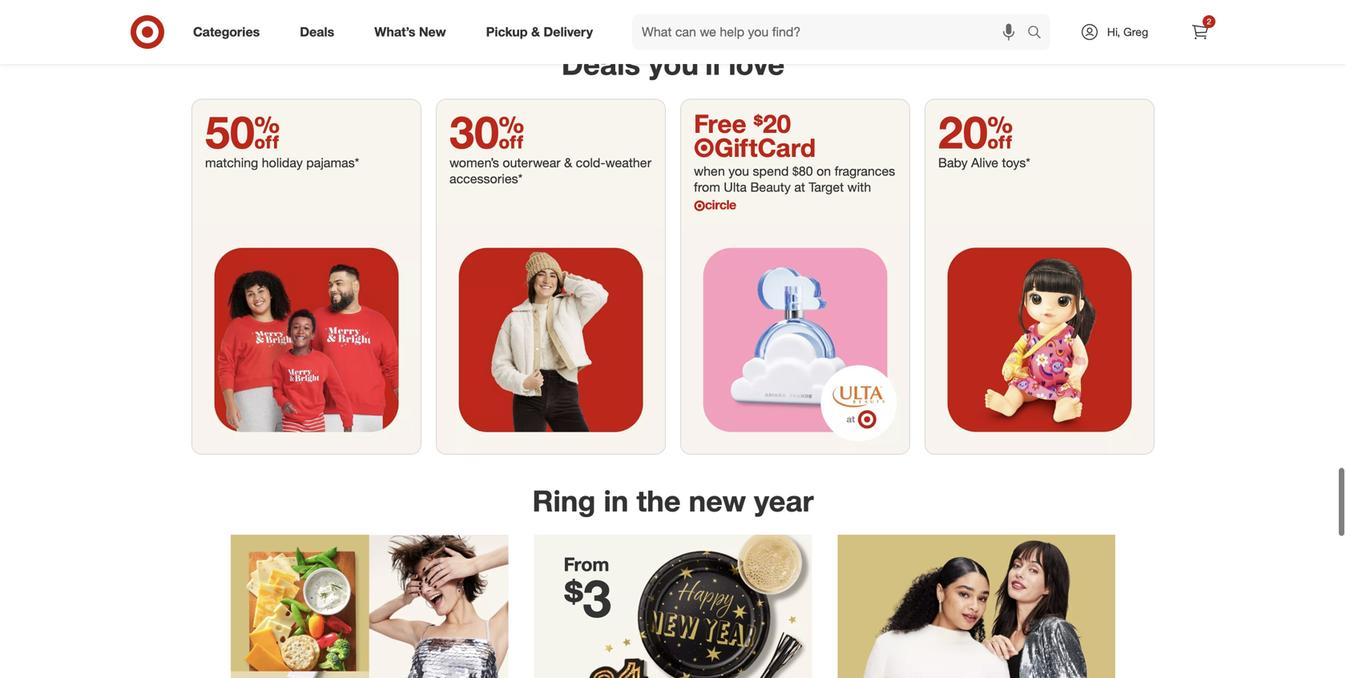 Task type: locate. For each thing, give the bounding box(es) containing it.
What can we help you find? suggestions appear below search field
[[632, 14, 1031, 50]]

deals down delivery
[[562, 46, 640, 82]]

when
[[694, 163, 725, 179]]

fragrances
[[835, 163, 895, 179]]

deals for deals you'll love
[[562, 46, 640, 82]]

pajamas*
[[306, 155, 359, 171]]

0 vertical spatial deals
[[300, 24, 334, 40]]

what's new link
[[361, 14, 466, 50]]

with
[[848, 179, 871, 195]]

1 horizontal spatial &
[[564, 155, 572, 171]]

50
[[205, 105, 280, 159]]

love
[[729, 46, 785, 82]]

from
[[694, 179, 720, 195]]

weather
[[606, 155, 652, 171]]

& inside 30 women's outerwear & cold-weather accessories*
[[564, 155, 572, 171]]

pickup
[[486, 24, 528, 40]]

what's new
[[374, 24, 446, 40]]

in
[[604, 484, 629, 519]]

the
[[637, 484, 681, 519]]

&
[[531, 24, 540, 40], [564, 155, 572, 171]]

0 horizontal spatial &
[[531, 24, 540, 40]]

& right pickup
[[531, 24, 540, 40]]

deals left what's
[[300, 24, 334, 40]]

& left cold- at left
[[564, 155, 572, 171]]

matching
[[205, 155, 258, 171]]

1 vertical spatial deals
[[562, 46, 640, 82]]

categories
[[193, 24, 260, 40]]

0 horizontal spatial deals
[[300, 24, 334, 40]]

pickup & delivery
[[486, 24, 593, 40]]

deals you'll love
[[562, 46, 785, 82]]

delivery
[[544, 24, 593, 40]]

baby
[[938, 155, 968, 171]]

0 vertical spatial &
[[531, 24, 540, 40]]

1 vertical spatial &
[[564, 155, 572, 171]]

outerwear
[[503, 155, 561, 171]]

new
[[419, 24, 446, 40]]

2
[[1207, 16, 1211, 26]]

pickup & delivery link
[[473, 14, 613, 50]]

deals
[[300, 24, 334, 40], [562, 46, 640, 82]]

2 link
[[1183, 14, 1218, 50]]

deals inside deals link
[[300, 24, 334, 40]]

target
[[809, 179, 844, 195]]

toys*
[[1002, 155, 1030, 171]]

ring
[[532, 484, 596, 519]]

1 horizontal spatial deals
[[562, 46, 640, 82]]



Task type: vqa. For each thing, say whether or not it's contained in the screenshot.
circle
yes



Task type: describe. For each thing, give the bounding box(es) containing it.
new
[[689, 484, 746, 519]]

30 women's outerwear & cold-weather accessories*
[[450, 105, 652, 187]]

& inside pickup & delivery link
[[531, 24, 540, 40]]

year
[[754, 484, 814, 519]]

20
[[938, 105, 1013, 159]]

20 baby alive toys*
[[938, 105, 1030, 171]]

greg
[[1124, 25, 1148, 39]]

hi, greg
[[1107, 25, 1148, 39]]

ulta
[[724, 179, 747, 195]]

50 matching holiday pajamas*
[[205, 105, 359, 171]]

$20
[[753, 108, 791, 139]]

on
[[817, 163, 831, 179]]

free
[[694, 108, 746, 139]]

women's
[[450, 155, 499, 171]]

ring in the new year
[[532, 484, 814, 519]]

holiday
[[262, 155, 303, 171]]

beauty
[[750, 179, 791, 195]]

ulta beauty at target image
[[681, 226, 910, 454]]

spend
[[753, 163, 789, 179]]

$3
[[564, 567, 612, 630]]

cold-
[[576, 155, 606, 171]]

at
[[794, 179, 805, 195]]

search
[[1020, 26, 1059, 41]]

categories link
[[180, 14, 280, 50]]

circle
[[705, 197, 736, 213]]

deals link
[[286, 14, 354, 50]]

from
[[564, 554, 609, 576]]

¬giftcard
[[694, 132, 816, 163]]

alive
[[971, 155, 999, 171]]

hi,
[[1107, 25, 1120, 39]]

free $20 ¬giftcard when you spend $80 on fragrances from ulta beauty at target with circle
[[694, 108, 895, 213]]

you
[[729, 163, 749, 179]]

search button
[[1020, 14, 1059, 53]]

what's
[[374, 24, 415, 40]]

deals for deals
[[300, 24, 334, 40]]

you'll
[[649, 46, 720, 82]]

accessories*
[[450, 171, 523, 187]]

$80
[[792, 163, 813, 179]]

30
[[450, 105, 524, 159]]



